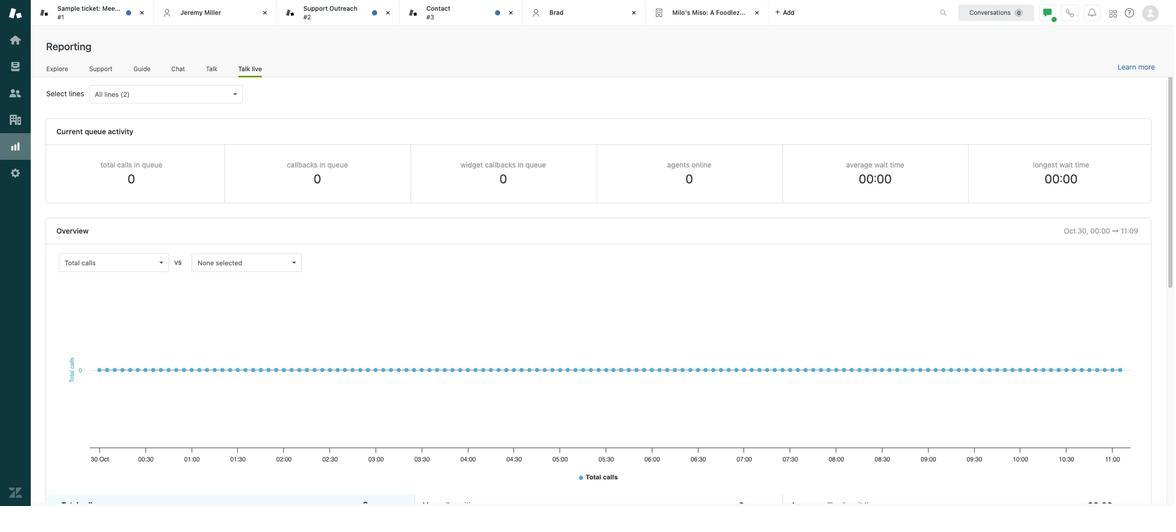 Task type: vqa. For each thing, say whether or not it's contained in the screenshot.
Zendesk image
yes



Task type: describe. For each thing, give the bounding box(es) containing it.
support for support outreach #2
[[303, 5, 328, 12]]

close image for sample ticket: meet the ticket
[[137, 8, 147, 18]]

sample
[[57, 5, 80, 12]]

brad
[[550, 9, 564, 16]]

#3
[[426, 13, 434, 21]]

guide
[[134, 65, 151, 73]]

sample ticket: meet the ticket #1
[[57, 5, 148, 21]]

ticket:
[[81, 5, 101, 12]]

contact #3
[[426, 5, 450, 21]]

close image inside brad tab
[[629, 8, 639, 18]]

conversations button
[[959, 4, 1034, 21]]

notifications image
[[1088, 8, 1096, 17]]

foodlez
[[716, 9, 740, 16]]

tab containing contact
[[400, 0, 523, 26]]

zendesk support image
[[9, 7, 22, 20]]

meet
[[102, 5, 117, 12]]

tab containing support outreach
[[277, 0, 400, 26]]

get started image
[[9, 33, 22, 47]]

zendesk image
[[9, 486, 22, 500]]

talk for talk live
[[238, 65, 250, 73]]

add button
[[769, 0, 801, 25]]

brad tab
[[523, 0, 646, 26]]

#2
[[303, 13, 311, 21]]

reporting
[[46, 40, 91, 52]]

talk live
[[238, 65, 262, 73]]

#1
[[57, 13, 64, 21]]

button displays agent's chat status as online. image
[[1044, 8, 1052, 17]]

outreach
[[330, 5, 357, 12]]

learn more
[[1118, 63, 1155, 71]]

milo's
[[673, 9, 691, 16]]

guide link
[[133, 65, 151, 76]]

close image for support outreach
[[383, 8, 393, 18]]

explore
[[46, 65, 68, 73]]

contact
[[426, 5, 450, 12]]

close image for jeremy miller
[[260, 8, 270, 18]]



Task type: locate. For each thing, give the bounding box(es) containing it.
reporting image
[[9, 140, 22, 153]]

2 tab from the left
[[277, 0, 400, 26]]

tabs tab list
[[31, 0, 929, 26]]

1 horizontal spatial close image
[[506, 8, 516, 18]]

3 close image from the left
[[752, 8, 762, 18]]

close image left #2
[[260, 8, 270, 18]]

talk for talk
[[206, 65, 217, 73]]

1 horizontal spatial talk
[[238, 65, 250, 73]]

1 close image from the left
[[260, 8, 270, 18]]

zendesk products image
[[1110, 10, 1117, 17]]

subsidiary
[[742, 9, 774, 16]]

support outreach #2
[[303, 5, 357, 21]]

2 talk from the left
[[238, 65, 250, 73]]

close image
[[137, 8, 147, 18], [383, 8, 393, 18], [629, 8, 639, 18]]

0 vertical spatial support
[[303, 5, 328, 12]]

0 horizontal spatial close image
[[137, 8, 147, 18]]

3 close image from the left
[[629, 8, 639, 18]]

1 talk from the left
[[206, 65, 217, 73]]

talk inside talk live link
[[238, 65, 250, 73]]

close image inside jeremy miller tab
[[260, 8, 270, 18]]

close image
[[260, 8, 270, 18], [506, 8, 516, 18], [752, 8, 762, 18]]

2 horizontal spatial close image
[[752, 8, 762, 18]]

support
[[303, 5, 328, 12], [89, 65, 112, 73]]

2 close image from the left
[[506, 8, 516, 18]]

talk live link
[[238, 65, 262, 77]]

talk left 'live'
[[238, 65, 250, 73]]

learn
[[1118, 63, 1137, 71]]

close image for milo's miso: a foodlez subsidiary
[[752, 8, 762, 18]]

close image left #3
[[383, 8, 393, 18]]

close image inside tab
[[506, 8, 516, 18]]

support link
[[89, 65, 113, 76]]

milo's miso: a foodlez subsidiary
[[673, 9, 774, 16]]

support for support
[[89, 65, 112, 73]]

1 horizontal spatial support
[[303, 5, 328, 12]]

the
[[119, 5, 129, 12]]

explore link
[[46, 65, 68, 76]]

close image right the
[[137, 8, 147, 18]]

2 horizontal spatial close image
[[629, 8, 639, 18]]

ticket
[[131, 5, 148, 12]]

3 tab from the left
[[400, 0, 523, 26]]

chat link
[[171, 65, 185, 76]]

add
[[783, 8, 795, 16]]

1 tab from the left
[[31, 0, 154, 26]]

live
[[252, 65, 262, 73]]

support down reporting
[[89, 65, 112, 73]]

talk inside 'talk' link
[[206, 65, 217, 73]]

1 vertical spatial support
[[89, 65, 112, 73]]

jeremy miller
[[180, 9, 221, 16]]

0 horizontal spatial talk
[[206, 65, 217, 73]]

jeremy miller tab
[[154, 0, 277, 26]]

tab
[[31, 0, 154, 26], [277, 0, 400, 26], [400, 0, 523, 26]]

tab containing sample ticket: meet the ticket
[[31, 0, 154, 26]]

more
[[1138, 63, 1155, 71]]

close image left "brad"
[[506, 8, 516, 18]]

support up #2
[[303, 5, 328, 12]]

0 horizontal spatial support
[[89, 65, 112, 73]]

main element
[[0, 0, 31, 506]]

get help image
[[1125, 8, 1134, 17]]

admin image
[[9, 167, 22, 180]]

learn more link
[[1118, 63, 1155, 72]]

miller
[[204, 9, 221, 16]]

chat
[[171, 65, 185, 73]]

a
[[710, 9, 715, 16]]

jeremy
[[180, 9, 203, 16]]

organizations image
[[9, 113, 22, 127]]

talk right "chat"
[[206, 65, 217, 73]]

conversations
[[970, 8, 1011, 16]]

support inside support outreach #2
[[303, 5, 328, 12]]

views image
[[9, 60, 22, 73]]

close image inside the milo's miso: a foodlez subsidiary tab
[[752, 8, 762, 18]]

talk
[[206, 65, 217, 73], [238, 65, 250, 73]]

customers image
[[9, 87, 22, 100]]

close image left add popup button
[[752, 8, 762, 18]]

talk link
[[206, 65, 218, 76]]

1 close image from the left
[[137, 8, 147, 18]]

0 horizontal spatial close image
[[260, 8, 270, 18]]

1 horizontal spatial close image
[[383, 8, 393, 18]]

2 close image from the left
[[383, 8, 393, 18]]

miso:
[[692, 9, 709, 16]]

milo's miso: a foodlez subsidiary tab
[[646, 0, 774, 26]]

close image left milo's
[[629, 8, 639, 18]]



